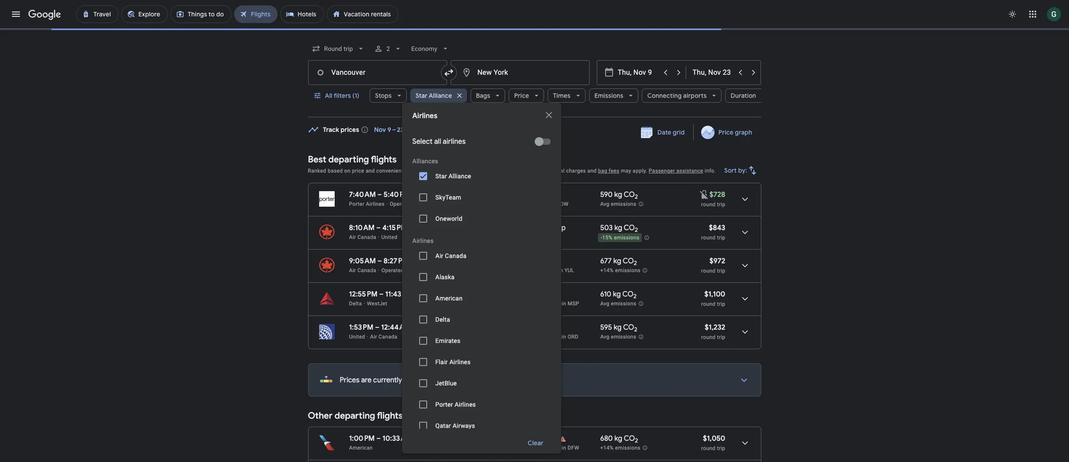 Task type: locate. For each thing, give the bounding box(es) containing it.
leaves vancouver international airport at 7:40 am on thursday, november 9 and arrives at newark liberty international airport at 5:40 pm on thursday, november 9. element
[[349, 190, 410, 199]]

layover (1 of 1) is a 1 hr 27 min layover at minneapolis–saint paul international airport in minneapolis. element
[[538, 300, 596, 307]]

2 inside 680 kg co 2
[[635, 437, 638, 445]]

and left "bag"
[[587, 168, 597, 174]]

0 vertical spatial alliance
[[429, 92, 452, 100]]

3 avg from the top
[[600, 334, 609, 340]]

trip for $1,232
[[717, 334, 725, 340]]

hr left 27
[[543, 301, 548, 307]]

2 inside 610 kg co 2
[[633, 293, 637, 300]]

0 horizontal spatial prices
[[340, 376, 360, 385]]

 image
[[386, 201, 388, 207], [364, 301, 365, 307], [367, 334, 368, 340]]

2 avg from the top
[[600, 301, 609, 307]]

may
[[621, 168, 631, 174]]

1050 US dollars text field
[[703, 434, 725, 443]]

star inside popup button
[[416, 92, 427, 100]]

- down 503
[[601, 235, 602, 241]]

hr left 35
[[543, 334, 548, 340]]

round down the '$1,100'
[[701, 301, 716, 307]]

None field
[[308, 41, 369, 57], [408, 41, 453, 57], [308, 41, 369, 57], [408, 41, 453, 57]]

united down 'arrival time: 4:15 pm.' text field
[[381, 234, 397, 240]]

2 round from the top
[[701, 235, 716, 241]]

kg for 503
[[614, 224, 622, 232]]

co right 680
[[624, 434, 635, 443]]

kg for 610
[[613, 290, 621, 299]]

air up arrival time: 11:43 pm. text field
[[413, 267, 420, 274]]

alliance
[[429, 92, 452, 100], [449, 173, 471, 180]]

co inside 595 kg co 2
[[623, 323, 634, 332]]

1 vertical spatial  image
[[364, 301, 365, 307]]

11:43 pm
[[385, 290, 413, 299]]

1:00 pm – 10:33 am american
[[349, 434, 412, 451]]

1 for 1 stop
[[538, 434, 541, 443]]

emissions down 610 kg co 2
[[611, 301, 636, 307]]

hr left the "3"
[[546, 445, 551, 451]]

alliance down swap origin and destination. image
[[429, 92, 452, 100]]

kg inside 503 kg co 2
[[614, 224, 622, 232]]

prices down alliances in the top of the page
[[422, 168, 438, 174]]

westjet
[[367, 301, 387, 307]]

0 vertical spatial star
[[416, 92, 427, 100]]

$1,232
[[705, 323, 725, 332]]

round inside "$1,050 round trip"
[[701, 445, 716, 452]]

operated
[[390, 201, 412, 207], [381, 267, 404, 274]]

avg emissions for 590
[[600, 201, 636, 207]]

ranked
[[308, 168, 326, 174]]

2 for 680
[[635, 437, 638, 445]]

2 hr 8 min yul
[[538, 267, 574, 274]]

0 horizontal spatial porter airlines
[[349, 201, 385, 207]]

3
[[552, 445, 555, 451]]

best departing flights
[[308, 154, 397, 165]]

1 vertical spatial alliance
[[449, 173, 471, 180]]

operated for operated by air canada express - jazz
[[381, 267, 404, 274]]

2 horizontal spatial  image
[[386, 201, 388, 207]]

american
[[435, 295, 462, 302], [349, 445, 373, 451]]

alliance inside popup button
[[429, 92, 452, 100]]

hr inside layover (1 of 1) is a 2 hr 8 min layover at montréal-pierre elliott trudeau international airport in montreal. element
[[543, 267, 548, 274]]

times button
[[548, 85, 585, 106]]

kg inside 610 kg co 2
[[613, 290, 621, 299]]

None search field
[[308, 38, 771, 462]]

1 horizontal spatial united
[[381, 234, 397, 240]]

2 inside 677 kg co 2
[[634, 259, 637, 267]]

select
[[412, 137, 433, 146]]

airports
[[683, 92, 707, 100]]

1 horizontal spatial price
[[719, 128, 734, 136]]

1 horizontal spatial by
[[414, 201, 419, 207]]

co up -15% emissions
[[624, 224, 635, 232]]

delta up emirates
[[435, 316, 450, 323]]

star right stops popup button
[[416, 92, 427, 100]]

11
[[538, 445, 544, 451]]

price inside button
[[719, 128, 734, 136]]

trip for $972
[[717, 268, 725, 274]]

flights up 10:33 am
[[377, 410, 403, 421]]

leaves vancouver international airport at 9:05 am on thursday, november 9 and arrives at john f. kennedy international airport at 8:27 pm on thursday, november 9. element
[[349, 257, 409, 266]]

graph
[[735, 128, 752, 136]]

star alliance down swap origin and destination. image
[[416, 92, 452, 100]]

+14% down 680
[[600, 445, 614, 451]]

qatar
[[435, 422, 451, 429]]

0 vertical spatial 1
[[538, 301, 541, 307]]

27
[[549, 301, 555, 307]]

bags
[[476, 92, 490, 100]]

air canada down 9:05 am text field
[[349, 267, 376, 274]]

flight details. leaves vancouver international airport at 7:40 am on thursday, november 9 and arrives at newark liberty international airport at 5:40 pm on thursday, november 9. image
[[734, 189, 755, 210]]

co for 680
[[624, 434, 635, 443]]

503 kg co 2
[[600, 224, 638, 234]]

+14% down the 677 in the right bottom of the page
[[600, 267, 614, 274]]

Departure time: 1:00 PM. text field
[[349, 434, 375, 443]]

dfw
[[568, 445, 579, 451]]

0 vertical spatial avg
[[600, 201, 609, 207]]

1 vertical spatial porter airlines
[[435, 401, 476, 408]]

610 kg co 2
[[600, 290, 637, 300]]

round inside $1,232 round trip
[[701, 334, 716, 340]]

kg right 610
[[613, 290, 621, 299]]

swap origin and destination. image
[[443, 67, 454, 78]]

+14% emissions down 680 kg co 2
[[600, 445, 640, 451]]

prices include required taxes + fees for 2 adults. optional charges and bag fees may apply. passenger assistance
[[422, 168, 703, 174]]

yul
[[564, 267, 574, 274]]

0 horizontal spatial  image
[[364, 301, 365, 307]]

3 avg emissions from the top
[[600, 334, 636, 340]]

avg for 610
[[600, 301, 609, 307]]

+
[[496, 168, 499, 174]]

595
[[600, 323, 612, 332]]

2 for 590
[[635, 193, 638, 201]]

8:10 am
[[349, 224, 375, 232]]

co inside the 590 kg co 2
[[624, 190, 635, 199]]

canada up express
[[445, 252, 467, 259]]

departing for other
[[335, 410, 375, 421]]

avg down 610
[[600, 301, 609, 307]]

and
[[366, 168, 375, 174], [587, 168, 597, 174]]

co right 610
[[622, 290, 633, 299]]

0 horizontal spatial star
[[416, 92, 427, 100]]

1 horizontal spatial prices
[[422, 168, 438, 174]]

track
[[323, 126, 339, 134]]

6 trip from the top
[[717, 445, 725, 452]]

emissions for 595
[[611, 334, 636, 340]]

nonstop
[[538, 224, 566, 232]]

6 round from the top
[[701, 445, 716, 452]]

2 trip from the top
[[717, 235, 725, 241]]

5:40 pm
[[384, 190, 410, 199]]

price right bags popup button
[[514, 92, 529, 100]]

2 inside 503 kg co 2
[[635, 226, 638, 234]]

3 1 from the top
[[538, 434, 541, 443]]

0 vertical spatial flights
[[371, 154, 397, 165]]

1 for 1 hr 35 min ord
[[538, 334, 541, 340]]

bag
[[598, 168, 607, 174]]

 image down leaves vancouver international airport at 7:40 am on thursday, november 9 and arrives at newark liberty international airport at 5:40 pm on thursday, november 9. element
[[386, 201, 388, 207]]

2 and from the left
[[587, 168, 597, 174]]

– right 1:53 pm "text box"
[[375, 323, 379, 332]]

hr left the 8 on the bottom of page
[[543, 267, 548, 274]]

air down 9:05 am text field
[[349, 267, 356, 274]]

flights for best departing flights
[[371, 154, 397, 165]]

round inside $1,100 round trip
[[701, 301, 716, 307]]

round inside the $843 round trip
[[701, 235, 716, 241]]

avg for 595
[[600, 334, 609, 340]]

co for 590
[[624, 190, 635, 199]]

0 vertical spatial american
[[435, 295, 462, 302]]

porter inside 'search field'
[[435, 401, 453, 408]]

kg for 680
[[614, 434, 622, 443]]

trip inside "$1,050 round trip"
[[717, 445, 725, 452]]

kg right the 677 in the right bottom of the page
[[613, 257, 621, 266]]

– for 9:05 am
[[377, 257, 382, 266]]

11 hr 3 min dfw
[[538, 445, 579, 451]]

503
[[600, 224, 613, 232]]

delta down 12:55 pm
[[349, 301, 362, 307]]

alaska
[[435, 274, 455, 281]]

– left 4:15 pm
[[376, 224, 381, 232]]

avg emissions
[[600, 201, 636, 207], [600, 301, 636, 307], [600, 334, 636, 340]]

-
[[601, 235, 602, 241], [462, 267, 464, 274]]

None text field
[[308, 60, 447, 85]]

5 trip from the top
[[717, 334, 725, 340]]

hr inside "layover (1 of 1) is a 1 hr 27 min layover at minneapolis–saint paul international airport in minneapolis." element
[[543, 301, 548, 307]]

by
[[414, 201, 419, 207], [405, 267, 411, 274]]

1 and from the left
[[366, 168, 375, 174]]

– for 12:55 pm
[[379, 290, 384, 299]]

1 vertical spatial star alliance
[[435, 173, 471, 180]]

alliance up skyteam
[[449, 173, 471, 180]]

date
[[657, 128, 671, 136]]

co right 590
[[624, 190, 635, 199]]

grid
[[673, 128, 684, 136]]

None text field
[[450, 60, 589, 85]]

Arrival time: 5:40 PM. text field
[[384, 190, 410, 199]]

0 horizontal spatial -
[[462, 267, 464, 274]]

taxes
[[481, 168, 494, 174]]

air up operated by air canada express - jazz
[[435, 252, 443, 259]]

1 vertical spatial united
[[349, 334, 365, 340]]

2 avg emissions from the top
[[600, 301, 636, 307]]

1 horizontal spatial fees
[[609, 168, 619, 174]]

passenger assistance button
[[649, 168, 703, 174]]

1
[[538, 301, 541, 307], [538, 334, 541, 340], [538, 434, 541, 443]]

1 vertical spatial flights
[[377, 410, 403, 421]]

clear
[[528, 439, 543, 447]]

1 avg from the top
[[600, 201, 609, 207]]

1 horizontal spatial delta
[[435, 316, 450, 323]]

united down 1:53 pm
[[349, 334, 365, 340]]

kg inside 680 kg co 2
[[614, 434, 622, 443]]

0 horizontal spatial price
[[514, 92, 529, 100]]

emissions for 610
[[611, 301, 636, 307]]

round down 972 us dollars text field
[[701, 268, 716, 274]]

departing up 1:00 pm text field
[[335, 410, 375, 421]]

american down the alaska
[[435, 295, 462, 302]]

Arrival time: 10:33 AM on  Friday, November 10. text field
[[382, 434, 416, 443]]

5 round from the top
[[701, 334, 716, 340]]

0 vertical spatial departing
[[328, 154, 369, 165]]

co for 610
[[622, 290, 633, 299]]

0 horizontal spatial and
[[366, 168, 375, 174]]

8:27 pm
[[384, 257, 409, 266]]

hr inside layover (1 of 1) is a 1 hr 35 min layover at o'hare international airport in chicago. element
[[543, 334, 548, 340]]

0 horizontal spatial united
[[349, 334, 365, 340]]

2 +14% from the top
[[600, 445, 614, 451]]

1 vertical spatial avg emissions
[[600, 301, 636, 307]]

1 vertical spatial departing
[[335, 410, 375, 421]]

all filters (1) button
[[308, 85, 366, 106]]

trip inside the $843 round trip
[[717, 235, 725, 241]]

round down 843 us dollars text field
[[701, 235, 716, 241]]

american down 1:00 pm text field
[[349, 445, 373, 451]]

2 1 from the top
[[538, 334, 541, 340]]

1 avg emissions from the top
[[600, 201, 636, 207]]

min for 610
[[557, 301, 566, 307]]

7:40 am
[[349, 190, 376, 199]]

min for 595
[[557, 334, 566, 340]]

air down departure time: 8:10 am. text field
[[349, 234, 356, 240]]

trip inside $1,100 round trip
[[717, 301, 725, 307]]

0 horizontal spatial american
[[349, 445, 373, 451]]

0 vertical spatial prices
[[422, 168, 438, 174]]

728 US dollars text field
[[709, 190, 725, 199]]

2 vertical spatial 1
[[538, 434, 541, 443]]

and right price
[[366, 168, 375, 174]]

co for 677
[[623, 257, 634, 266]]

Departure text field
[[618, 61, 658, 85]]

9 – 23
[[388, 126, 404, 134]]

4 trip from the top
[[717, 301, 725, 307]]

porter airlines down 7:40 am
[[349, 201, 385, 207]]

– for 8:10 am
[[376, 224, 381, 232]]

min right the 8 on the bottom of page
[[554, 267, 563, 274]]

2 +14% emissions from the top
[[600, 445, 640, 451]]

trip inside $1,232 round trip
[[717, 334, 725, 340]]

emissions
[[594, 92, 623, 100]]

avg emissions down 595 kg co 2
[[600, 334, 636, 340]]

– left 5:40 pm on the top of page
[[378, 190, 382, 199]]

co right "595"
[[623, 323, 634, 332]]

1 1 from the top
[[538, 301, 541, 307]]

0 vertical spatial price
[[514, 92, 529, 100]]

kg inside the 590 kg co 2
[[614, 190, 622, 199]]

co
[[624, 190, 635, 199], [624, 224, 635, 232], [623, 257, 634, 266], [622, 290, 633, 299], [623, 323, 634, 332], [624, 434, 635, 443]]

Return text field
[[693, 61, 733, 85]]

1 horizontal spatial -
[[601, 235, 602, 241]]

canada down 9:05 am text field
[[357, 267, 376, 274]]

porter
[[349, 201, 364, 207], [421, 201, 436, 207], [435, 401, 453, 408]]

1 trip from the top
[[717, 201, 725, 208]]

avg down 590
[[600, 201, 609, 207]]

co inside 677 kg co 2
[[623, 257, 634, 266]]

1 vertical spatial delta
[[435, 316, 450, 323]]

trip for $1,050
[[717, 445, 725, 452]]

other departing flights
[[308, 410, 403, 421]]

0 vertical spatial +14%
[[600, 267, 614, 274]]

round for $972
[[701, 268, 716, 274]]

star down alliances in the top of the page
[[435, 173, 447, 180]]

2 vertical spatial  image
[[367, 334, 368, 340]]

layover (1 of 1) is a 11 hr 3 min overnight layover at dallas/fort worth international airport in dallas. element
[[538, 444, 596, 452]]

1 up 11 at the bottom right of page
[[538, 434, 541, 443]]

round down 1232 us dollars 'text box'
[[701, 334, 716, 340]]

learn more about tracked prices image
[[361, 126, 369, 134]]

layover (1 of 1) is a 2 hr 8 min layover at montréal-pierre elliott trudeau international airport in montreal. element
[[538, 267, 596, 274]]

hr
[[543, 267, 548, 274], [543, 301, 548, 307], [543, 334, 548, 340], [546, 445, 551, 451]]

Departure time: 9:05 AM. text field
[[349, 257, 376, 266]]

1 vertical spatial 1
[[538, 334, 541, 340]]

fees right +
[[500, 168, 511, 174]]

0 horizontal spatial delta
[[349, 301, 362, 307]]

1 vertical spatial american
[[349, 445, 373, 451]]

kg up -15% emissions
[[614, 224, 622, 232]]

kg inside 595 kg co 2
[[614, 323, 622, 332]]

filters
[[333, 92, 351, 100]]

flights up convenience
[[371, 154, 397, 165]]

porter up qatar
[[435, 401, 453, 408]]

co inside 503 kg co 2
[[624, 224, 635, 232]]

4 round from the top
[[701, 301, 716, 307]]

1 vertical spatial prices
[[340, 376, 360, 385]]

0 vertical spatial avg emissions
[[600, 201, 636, 207]]

1 for 1 hr 27 min msp
[[538, 301, 541, 307]]

co inside 680 kg co 2
[[624, 434, 635, 443]]

air canada inside 'search field'
[[435, 252, 467, 259]]

date grid button
[[634, 124, 692, 140]]

price inside popup button
[[514, 92, 529, 100]]

air down 1:53 pm – 12:44 am
[[370, 334, 377, 340]]

0 horizontal spatial by
[[405, 267, 411, 274]]

fees right "bag"
[[609, 168, 619, 174]]

emissions down 680 kg co 2
[[615, 445, 640, 451]]

air canada up express
[[435, 252, 467, 259]]

emissions down 595 kg co 2
[[611, 334, 636, 340]]

+14% emissions
[[600, 267, 640, 274], [600, 445, 640, 451]]

 image down 12:55 pm
[[364, 301, 365, 307]]

2 inside the 590 kg co 2
[[635, 193, 638, 201]]

sort by: button
[[721, 160, 761, 181]]

co right the 677 in the right bottom of the page
[[623, 257, 634, 266]]

main content
[[308, 124, 761, 462]]

1 left 27
[[538, 301, 541, 307]]

operated down 8:27 pm text box
[[381, 267, 404, 274]]

kg right "595"
[[614, 323, 622, 332]]

2 inside 595 kg co 2
[[634, 326, 637, 333]]

1 vertical spatial by
[[405, 267, 411, 274]]

0 vertical spatial +14% emissions
[[600, 267, 640, 274]]

1 stop
[[538, 434, 557, 443]]

star alliance inside popup button
[[416, 92, 452, 100]]

prices for prices are currently typical
[[340, 376, 360, 385]]

2 vertical spatial avg
[[600, 334, 609, 340]]

total duration 18 hr 33 min. element
[[481, 434, 538, 444]]

1 vertical spatial +14%
[[600, 445, 614, 451]]

round for $1,100
[[701, 301, 716, 307]]

– for 1:53 pm
[[375, 323, 379, 332]]

price left graph
[[719, 128, 734, 136]]

airlines down leaves vancouver international airport at 7:40 am on thursday, november 9 and arrives at newark liberty international airport at 5:40 pm on thursday, november 9. element
[[366, 201, 385, 207]]

3 trip from the top
[[717, 268, 725, 274]]

kg inside 677 kg co 2
[[613, 257, 621, 266]]

 image for 12:55 pm
[[364, 301, 365, 307]]

1 horizontal spatial  image
[[367, 334, 368, 340]]

Arrival time: 11:43 PM. text field
[[385, 290, 413, 299]]

2 for 610
[[633, 293, 637, 300]]

0 vertical spatial by
[[414, 201, 419, 207]]

kg right 680
[[614, 434, 622, 443]]

nonstop flight. element
[[538, 224, 566, 234]]

0 vertical spatial -
[[601, 235, 602, 241]]

1 vertical spatial operated
[[381, 267, 404, 274]]

590 kg co 2
[[600, 190, 638, 201]]

star alliance
[[416, 92, 452, 100], [435, 173, 471, 180]]

flight details. leaves vancouver international airport at 8:10 am on thursday, november 9 and arrives at newark liberty international airport at 4:15 pm on thursday, november 9. image
[[734, 222, 755, 243]]

1 vertical spatial price
[[719, 128, 734, 136]]

0 vertical spatial  image
[[386, 201, 388, 207]]

– right 1:00 pm
[[376, 434, 381, 443]]

2 for 677
[[634, 259, 637, 267]]

3 round from the top
[[701, 268, 716, 274]]

min
[[554, 267, 563, 274], [557, 301, 566, 307], [557, 334, 566, 340], [557, 445, 566, 451]]

star alliance up skyteam
[[435, 173, 471, 180]]

1 +14% from the top
[[600, 267, 614, 274]]

co inside 610 kg co 2
[[622, 290, 633, 299]]

round inside $972 round trip
[[701, 268, 716, 274]]

8:10 am – 4:15 pm
[[349, 224, 407, 232]]

main menu image
[[11, 9, 21, 19]]

charges
[[566, 168, 586, 174]]

1 vertical spatial +14% emissions
[[600, 445, 640, 451]]

0 vertical spatial operated
[[390, 201, 412, 207]]

round down this price for this flight doesn't include overhead bin access. if you need a carry-on bag, use the bags filter to update prices. icon
[[701, 201, 716, 208]]

0 vertical spatial star alliance
[[416, 92, 452, 100]]

air canada down leaves vancouver international airport at 1:53 pm on thursday, november 9 and arrives at newark liberty international airport at 12:44 am on friday, november 10. element
[[370, 334, 397, 340]]

1 horizontal spatial american
[[435, 295, 462, 302]]

porter airlines up qatar airways at the left of the page
[[435, 401, 476, 408]]

1 +14% emissions from the top
[[600, 267, 640, 274]]

680 kg co 2
[[600, 434, 638, 445]]

1 vertical spatial avg
[[600, 301, 609, 307]]

12:55 pm – 11:43 pm
[[349, 290, 413, 299]]

emissions down 677 kg co 2 at the right bottom
[[615, 267, 640, 274]]

porter airlines
[[349, 201, 385, 207], [435, 401, 476, 408]]

min right 27
[[557, 301, 566, 307]]

united
[[381, 234, 397, 240], [349, 334, 365, 340]]

departing up on
[[328, 154, 369, 165]]

0 horizontal spatial fees
[[500, 168, 511, 174]]

avg emissions down 610 kg co 2
[[600, 301, 636, 307]]

trip down $728
[[717, 201, 725, 208]]

min right 35
[[557, 334, 566, 340]]

avg emissions down the 590 kg co 2
[[600, 201, 636, 207]]

trip down $972
[[717, 268, 725, 274]]

1 stop flight. element
[[538, 434, 557, 444]]

air
[[349, 234, 356, 240], [435, 252, 443, 259], [349, 267, 356, 274], [413, 267, 420, 274], [370, 334, 377, 340]]

emirates
[[435, 337, 460, 344]]

kg right 590
[[614, 190, 622, 199]]

Departure time: 1:53 PM. text field
[[349, 323, 373, 332]]

air canada
[[349, 234, 376, 240], [435, 252, 467, 259], [349, 267, 376, 274], [370, 334, 397, 340]]

kg
[[614, 190, 622, 199], [614, 224, 622, 232], [613, 257, 621, 266], [613, 290, 621, 299], [614, 323, 622, 332], [614, 434, 622, 443]]

1 horizontal spatial and
[[587, 168, 597, 174]]

1 vertical spatial star
[[435, 173, 447, 180]]

trip down $1,050
[[717, 445, 725, 452]]

trip inside $972 round trip
[[717, 268, 725, 274]]

trip down 1232 us dollars 'text box'
[[717, 334, 725, 340]]

2 vertical spatial avg emissions
[[600, 334, 636, 340]]



Task type: describe. For each thing, give the bounding box(es) containing it.
flair airlines
[[435, 359, 471, 366]]

stops
[[375, 92, 392, 100]]

0 vertical spatial united
[[381, 234, 397, 240]]

passenger
[[649, 168, 675, 174]]

duration
[[731, 92, 756, 100]]

operated by porter airlines inc
[[390, 201, 465, 207]]

price graph
[[719, 128, 752, 136]]

required
[[459, 168, 479, 174]]

connecting airports button
[[642, 85, 722, 106]]

nov
[[374, 126, 386, 134]]

for
[[512, 168, 519, 174]]

sort
[[724, 166, 737, 174]]

airlines up operated by air canada express - jazz
[[412, 237, 434, 244]]

hr for 610
[[543, 301, 548, 307]]

Arrival time: 12:44 AM on  Friday, November 10. text field
[[381, 323, 415, 332]]

min right the "3"
[[557, 445, 566, 451]]

– for 7:40 am
[[378, 190, 382, 199]]

skyteam
[[435, 194, 461, 201]]

2 for 503
[[635, 226, 638, 234]]

change appearance image
[[1002, 4, 1023, 25]]

Departure time: 7:40 AM. text field
[[349, 190, 376, 199]]

american inside 1:00 pm – 10:33 am american
[[349, 445, 373, 451]]

close dialog image
[[543, 110, 554, 120]]

round for $843
[[701, 235, 716, 241]]

35
[[549, 334, 555, 340]]

$1,050 round trip
[[701, 434, 725, 452]]

airlines up airways
[[455, 401, 476, 408]]

677
[[600, 257, 612, 266]]

adults.
[[525, 168, 542, 174]]

hr for 677
[[543, 267, 548, 274]]

find the best price region
[[308, 124, 761, 147]]

by for air
[[405, 267, 411, 274]]

emissions for 590
[[611, 201, 636, 207]]

porter down 7:40 am
[[349, 201, 364, 207]]

prices
[[341, 126, 359, 134]]

kg for 595
[[614, 323, 622, 332]]

avg for 590
[[600, 201, 609, 207]]

trip for $843
[[717, 235, 725, 241]]

typical
[[404, 376, 426, 385]]

round for $1,050
[[701, 445, 716, 452]]

1 hr 27 min msp
[[538, 301, 579, 307]]

 image for 7:40 am
[[386, 201, 388, 207]]

0 vertical spatial porter airlines
[[349, 201, 385, 207]]

price for price
[[514, 92, 529, 100]]

+14% emissions for 680
[[600, 445, 640, 451]]

currently
[[373, 376, 402, 385]]

1 hr 35 min ord
[[538, 334, 578, 340]]

leaves vancouver international airport at 1:00 pm on thursday, november 9 and arrives at laguardia airport at 10:33 am on friday, november 10. element
[[349, 434, 416, 443]]

1232 US dollars text field
[[705, 323, 725, 332]]

yow
[[557, 201, 568, 207]]

$972
[[709, 257, 725, 266]]

all filters (1)
[[325, 92, 359, 100]]

4:15 pm
[[382, 224, 407, 232]]

Arrival time: 8:27 PM. text field
[[384, 257, 409, 266]]

Arrival time: 4:15 PM. text field
[[382, 224, 407, 232]]

0 vertical spatial delta
[[349, 301, 362, 307]]

apply.
[[633, 168, 647, 174]]

layover (1 of 1) is a 1 hr 35 min layover at o'hare international airport in chicago. element
[[538, 333, 596, 340]]

by:
[[738, 166, 747, 174]]

sort by:
[[724, 166, 747, 174]]

1 horizontal spatial porter airlines
[[435, 401, 476, 408]]

1 round from the top
[[701, 201, 716, 208]]

airlines right flair at the left of the page
[[449, 359, 471, 366]]

bag fees button
[[598, 168, 619, 174]]

main content containing best departing flights
[[308, 124, 761, 462]]

flights for other departing flights
[[377, 410, 403, 421]]

15%
[[602, 235, 612, 241]]

+14% for 677
[[600, 267, 614, 274]]

more details image
[[733, 370, 755, 391]]

1 fees from the left
[[500, 168, 511, 174]]

12:44 am
[[381, 323, 411, 332]]

972 US dollars text field
[[709, 257, 725, 266]]

airlines left inc
[[438, 201, 456, 207]]

– inside 1:00 pm – 10:33 am american
[[376, 434, 381, 443]]

by for porter
[[414, 201, 419, 207]]

qatar airways
[[435, 422, 475, 429]]

Departure time: 12:55 PM. text field
[[349, 290, 377, 299]]

include
[[439, 168, 457, 174]]

 image for 1:53 pm
[[367, 334, 368, 340]]

assistance
[[676, 168, 703, 174]]

co for 595
[[623, 323, 634, 332]]

+14% for 680
[[600, 445, 614, 451]]

Departure time: 8:10 AM. text field
[[349, 224, 375, 232]]

prices are currently typical
[[340, 376, 426, 385]]

price for price graph
[[719, 128, 734, 136]]

jazz
[[465, 267, 477, 274]]

inc
[[458, 201, 465, 207]]

track prices
[[323, 126, 359, 134]]

best
[[308, 154, 326, 165]]

min for 677
[[554, 267, 563, 274]]

connecting airports
[[647, 92, 707, 100]]

are
[[361, 376, 372, 385]]

kg for 677
[[613, 257, 621, 266]]

all
[[325, 92, 332, 100]]

1100 US dollars text field
[[704, 290, 725, 299]]

alliances
[[412, 158, 438, 165]]

flair
[[435, 359, 448, 366]]

9:05 am – 8:27 pm
[[349, 257, 409, 266]]

1 horizontal spatial star
[[435, 173, 447, 180]]

hr inside layover (1 of 1) is a 11 hr 3 min overnight layover at dallas/fort worth international airport in dallas. element
[[546, 445, 551, 451]]

595 kg co 2
[[600, 323, 637, 333]]

msp
[[568, 301, 579, 307]]

10:33 am
[[382, 434, 412, 443]]

none search field containing airlines
[[308, 38, 771, 462]]

on
[[344, 168, 350, 174]]

stop
[[543, 434, 557, 443]]

1:00 pm
[[349, 434, 375, 443]]

$972 round trip
[[701, 257, 725, 274]]

9:05 am
[[349, 257, 376, 266]]

emissions for 677
[[615, 267, 640, 274]]

$1,232 round trip
[[701, 323, 725, 340]]

canada down 8:10 am
[[357, 234, 376, 240]]

departing for best
[[328, 154, 369, 165]]

this price for this flight doesn't include overhead bin access. if you need a carry-on bag, use the bags filter to update prices. image
[[699, 189, 709, 200]]

loading results progress bar
[[0, 28, 1069, 30]]

$728
[[709, 190, 725, 199]]

price
[[352, 168, 364, 174]]

677 kg co 2
[[600, 257, 637, 267]]

flight details. leaves vancouver international airport at 1:53 pm on thursday, november 9 and arrives at newark liberty international airport at 12:44 am on friday, november 10. image
[[734, 321, 755, 343]]

prices for prices include required taxes + fees for 2 adults. optional charges and bag fees may apply. passenger assistance
[[422, 168, 438, 174]]

leaves vancouver international airport at 8:10 am on thursday, november 9 and arrives at newark liberty international airport at 4:15 pm on thursday, november 9. element
[[349, 224, 407, 232]]

hr for 595
[[543, 334, 548, 340]]

emissions for 680
[[615, 445, 640, 451]]

1 vertical spatial -
[[462, 267, 464, 274]]

bags button
[[471, 85, 505, 106]]

ranked based on price and convenience
[[308, 168, 407, 174]]

flight details. leaves vancouver international airport at 9:05 am on thursday, november 9 and arrives at john f. kennedy international airport at 8:27 pm on thursday, november 9. image
[[734, 255, 755, 276]]

2 fees from the left
[[609, 168, 619, 174]]

oneworld
[[435, 215, 462, 222]]

airlines down star alliance popup button
[[412, 112, 437, 120]]

clear button
[[517, 432, 554, 454]]

air canada down 8:10 am
[[349, 234, 376, 240]]

leaves vancouver international airport at 1:53 pm on thursday, november 9 and arrives at newark liberty international airport at 12:44 am on friday, november 10. element
[[349, 323, 415, 332]]

2 for 595
[[634, 326, 637, 333]]

co for 503
[[624, 224, 635, 232]]

trip for $1,100
[[717, 301, 725, 307]]

canada down leaves vancouver international airport at 1:53 pm on thursday, november 9 and arrives at newark liberty international airport at 12:44 am on friday, november 10. element
[[379, 334, 397, 340]]

leaves vancouver international airport at 12:55 pm on thursday, november 9 and arrives at john f. kennedy international airport at 11:43 pm on thursday, november 9. element
[[349, 290, 413, 299]]

based
[[328, 168, 343, 174]]

times
[[553, 92, 570, 100]]

kg for 590
[[614, 190, 622, 199]]

round for $1,232
[[701, 334, 716, 340]]

duration button
[[725, 85, 771, 106]]

flight details. leaves vancouver international airport at 1:00 pm on thursday, november 9 and arrives at laguardia airport at 10:33 am on friday, november 10. image
[[734, 432, 755, 454]]

jetblue
[[435, 380, 457, 387]]

emissions down 503 kg co 2
[[614, 235, 639, 241]]

2 inside popup button
[[386, 45, 390, 52]]

american inside 'search field'
[[435, 295, 462, 302]]

590
[[600, 190, 613, 199]]

star alliance button
[[410, 85, 467, 106]]

all
[[434, 137, 441, 146]]

other
[[308, 410, 332, 421]]

price button
[[509, 85, 544, 106]]

porter up oneworld
[[421, 201, 436, 207]]

flight details. leaves vancouver international airport at 12:55 pm on thursday, november 9 and arrives at john f. kennedy international airport at 11:43 pm on thursday, november 9. image
[[734, 288, 755, 309]]

operated by air canada express - jazz
[[381, 267, 477, 274]]

680
[[600, 434, 613, 443]]

avg emissions for 610
[[600, 301, 636, 307]]

only
[[526, 422, 540, 430]]

843 US dollars text field
[[709, 224, 725, 232]]

air inside 'search field'
[[435, 252, 443, 259]]

canada left express
[[421, 267, 440, 274]]

avg emissions for 595
[[600, 334, 636, 340]]

express
[[441, 267, 461, 274]]

operated for operated by porter airlines inc
[[390, 201, 412, 207]]

convenience
[[376, 168, 407, 174]]

+14% emissions for 677
[[600, 267, 640, 274]]

$843
[[709, 224, 725, 232]]



Task type: vqa. For each thing, say whether or not it's contained in the screenshot.
bottommost DAY
no



